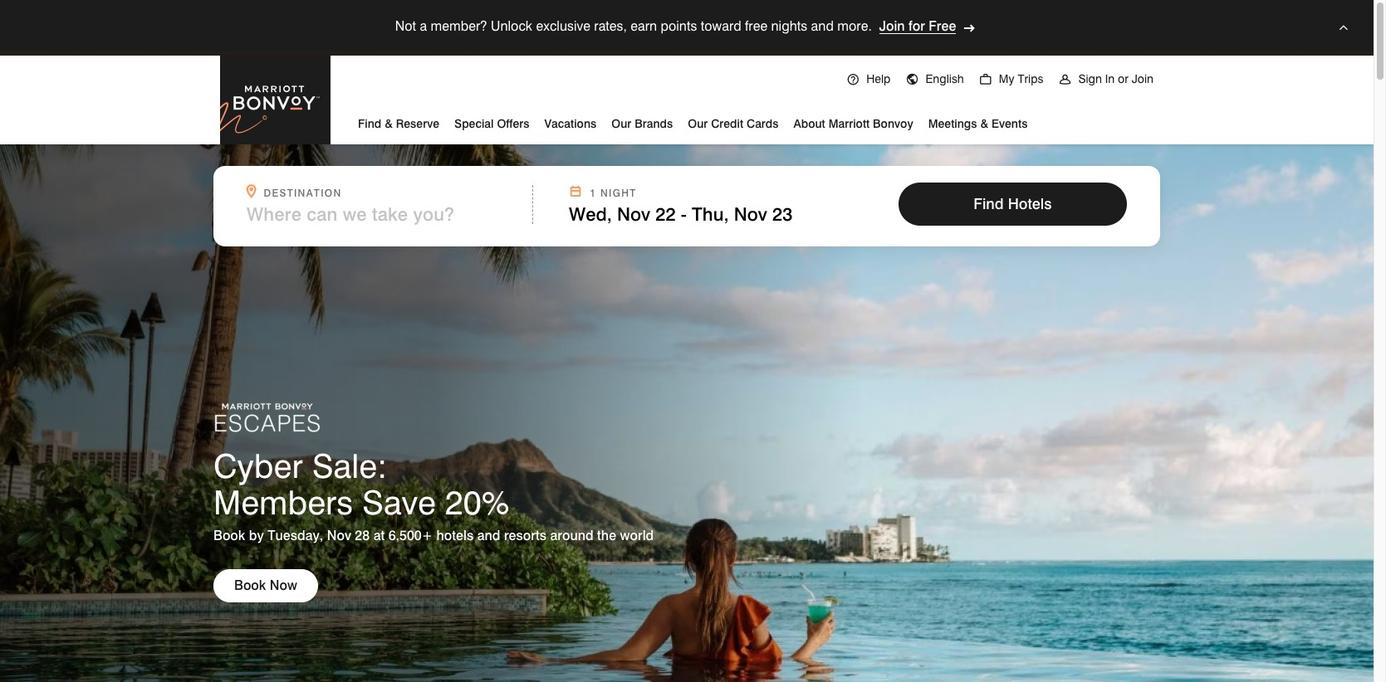 Task type: vqa. For each thing, say whether or not it's contained in the screenshot.
the left round image
yes



Task type: locate. For each thing, give the bounding box(es) containing it.
1 vertical spatial join
[[1132, 72, 1154, 86]]

round image for my trips
[[979, 73, 992, 86]]

join inside sign in or join dropdown button
[[1132, 72, 1154, 86]]

round image
[[906, 73, 919, 86], [979, 73, 992, 86]]

nights
[[771, 18, 807, 34]]

find inside dropdown button
[[358, 117, 381, 130]]

round image inside sign in or join dropdown button
[[1058, 73, 1072, 86]]

book now link
[[213, 570, 318, 603]]

special
[[454, 117, 494, 130]]

region
[[0, 0, 1374, 51]]

round image inside help link
[[846, 73, 860, 86]]

a
[[420, 18, 427, 34]]

for
[[909, 18, 925, 34]]

nov
[[617, 203, 650, 225], [734, 203, 767, 225], [327, 528, 351, 544]]

2 our from the left
[[688, 117, 708, 130]]

1 vertical spatial book
[[234, 578, 266, 594]]

round image inside my trips button
[[979, 73, 992, 86]]

credit
[[711, 117, 743, 130]]

brands
[[635, 117, 673, 130]]

1 & from the left
[[385, 117, 393, 130]]

0 horizontal spatial &
[[385, 117, 393, 130]]

1 horizontal spatial find
[[974, 195, 1004, 213]]

offers
[[497, 117, 529, 130]]

book left now
[[234, 578, 266, 594]]

0 horizontal spatial and
[[477, 528, 500, 544]]

wed,
[[569, 203, 612, 225]]

find left reserve
[[358, 117, 381, 130]]

our
[[611, 117, 631, 130], [688, 117, 708, 130]]

vacations button
[[544, 110, 597, 135]]

1 horizontal spatial &
[[980, 117, 988, 130]]

nov left 28 on the bottom of the page
[[327, 528, 351, 544]]

none search field containing wed, nov 22 - thu, nov 23
[[213, 166, 1160, 247]]

23
[[772, 203, 793, 225]]

unlock
[[491, 18, 532, 34]]

not
[[395, 18, 416, 34]]

hotels
[[436, 528, 474, 544]]

0 vertical spatial find
[[358, 117, 381, 130]]

join for free link
[[879, 18, 956, 34]]

2 round image from the left
[[1058, 73, 1072, 86]]

1 horizontal spatial nov
[[617, 203, 650, 225]]

1 round image from the left
[[846, 73, 860, 86]]

region containing not a member?
[[0, 0, 1374, 51]]

free
[[745, 18, 767, 34]]

rates,
[[594, 18, 627, 34]]

sign
[[1078, 72, 1102, 86]]

book inside cyber sale: members save 20% book by tuesday, nov 28 at 6,500+ hotels and resorts around the world
[[213, 528, 245, 544]]

0 horizontal spatial join
[[879, 18, 905, 34]]

1 night wed, nov 22 - thu, nov 23
[[569, 187, 793, 225]]

0 horizontal spatial find
[[358, 117, 381, 130]]

not a member? unlock exclusive rates, earn points toward free nights and more. join for free
[[395, 18, 956, 34]]

1 horizontal spatial our
[[688, 117, 708, 130]]

round image inside english button
[[906, 73, 919, 86]]

nov left 23
[[734, 203, 767, 225]]

by
[[249, 528, 264, 544]]

our left brands
[[611, 117, 631, 130]]

nov down the night
[[617, 203, 650, 225]]

None search field
[[213, 166, 1160, 247]]

1 horizontal spatial round image
[[1058, 73, 1072, 86]]

2 round image from the left
[[979, 73, 992, 86]]

book
[[213, 528, 245, 544], [234, 578, 266, 594]]

more.
[[837, 18, 872, 34]]

join right or
[[1132, 72, 1154, 86]]

round image left help
[[846, 73, 860, 86]]

destination
[[264, 187, 342, 199]]

about marriott bonvoy
[[794, 117, 913, 130]]

find & reserve button
[[358, 110, 439, 135]]

round image left my
[[979, 73, 992, 86]]

round image for sign in or join
[[1058, 73, 1072, 86]]

our brands button
[[611, 110, 673, 135]]

0 horizontal spatial round image
[[846, 73, 860, 86]]

my trips button
[[972, 53, 1051, 100]]

destination field
[[247, 203, 522, 225]]

and
[[811, 18, 834, 34], [477, 528, 500, 544]]

and left more. at right top
[[811, 18, 834, 34]]

join
[[879, 18, 905, 34], [1132, 72, 1154, 86]]

at
[[373, 528, 385, 544]]

find
[[358, 117, 381, 130], [974, 195, 1004, 213]]

0 vertical spatial join
[[879, 18, 905, 34]]

round image for english
[[906, 73, 919, 86]]

book left the by
[[213, 528, 245, 544]]

our inside dropdown button
[[611, 117, 631, 130]]

join left for
[[879, 18, 905, 34]]

nov inside cyber sale: members save 20% book by tuesday, nov 28 at 6,500+ hotels and resorts around the world
[[327, 528, 351, 544]]

and right hotels
[[477, 528, 500, 544]]

my trips
[[999, 72, 1043, 86]]

member?
[[431, 18, 487, 34]]

1
[[590, 187, 597, 199]]

our brands
[[611, 117, 673, 130]]

tuesday,
[[268, 528, 323, 544]]

cyber sale: members save 20% book by tuesday, nov 28 at 6,500+ hotels and resorts around the world
[[213, 446, 654, 544]]

round image left the english
[[906, 73, 919, 86]]

find hotels button
[[899, 183, 1127, 226]]

find left hotels at right top
[[974, 195, 1004, 213]]

book now
[[234, 578, 297, 594]]

0 horizontal spatial nov
[[327, 528, 351, 544]]

0 horizontal spatial our
[[611, 117, 631, 130]]

vacations
[[544, 117, 597, 130]]

1 round image from the left
[[906, 73, 919, 86]]

0 vertical spatial and
[[811, 18, 834, 34]]

&
[[385, 117, 393, 130], [980, 117, 988, 130]]

& left reserve
[[385, 117, 393, 130]]

round image left sign on the right top
[[1058, 73, 1072, 86]]

& left events
[[980, 117, 988, 130]]

1 horizontal spatial round image
[[979, 73, 992, 86]]

1 vertical spatial and
[[477, 528, 500, 544]]

round image
[[846, 73, 860, 86], [1058, 73, 1072, 86]]

points
[[661, 18, 697, 34]]

find hotels
[[974, 195, 1052, 213]]

our credit cards link
[[688, 110, 779, 135]]

and inside cyber sale: members save 20% book by tuesday, nov 28 at 6,500+ hotels and resorts around the world
[[477, 528, 500, 544]]

members
[[213, 483, 353, 522]]

meetings & events
[[928, 117, 1028, 130]]

1 our from the left
[[611, 117, 631, 130]]

1 horizontal spatial and
[[811, 18, 834, 34]]

2 & from the left
[[980, 117, 988, 130]]

1 horizontal spatial join
[[1132, 72, 1154, 86]]

0 vertical spatial book
[[213, 528, 245, 544]]

find & reserve
[[358, 117, 439, 130]]

1 vertical spatial find
[[974, 195, 1004, 213]]

0 horizontal spatial round image
[[906, 73, 919, 86]]

find inside button
[[974, 195, 1004, 213]]

our left credit
[[688, 117, 708, 130]]



Task type: describe. For each thing, give the bounding box(es) containing it.
meetings
[[928, 117, 977, 130]]

trips
[[1018, 72, 1043, 86]]

thu,
[[692, 203, 729, 225]]

world
[[620, 528, 654, 544]]

& for meetings
[[980, 117, 988, 130]]

6,500+
[[388, 528, 433, 544]]

Destination text field
[[247, 203, 501, 225]]

or
[[1118, 72, 1129, 86]]

28
[[355, 528, 370, 544]]

find for find hotels
[[974, 195, 1004, 213]]

night
[[600, 187, 637, 199]]

our credit cards
[[688, 117, 779, 130]]

marriott bonvoy escapes image
[[213, 402, 321, 434]]

and inside region
[[811, 18, 834, 34]]

resorts
[[504, 528, 546, 544]]

around
[[550, 528, 594, 544]]

find for find & reserve
[[358, 117, 381, 130]]

toward
[[701, 18, 741, 34]]

22
[[655, 203, 676, 225]]

hotels
[[1008, 195, 1052, 213]]

& for find
[[385, 117, 393, 130]]

sale:
[[312, 446, 387, 486]]

our for our brands
[[611, 117, 631, 130]]

special offers button
[[454, 110, 529, 135]]

cyber
[[213, 446, 303, 486]]

sign in or join
[[1078, 72, 1154, 86]]

save
[[362, 483, 436, 522]]

bonvoy
[[873, 117, 913, 130]]

meetings & events button
[[928, 110, 1028, 135]]

events
[[992, 117, 1028, 130]]

about marriott bonvoy button
[[794, 110, 913, 135]]

join inside region
[[879, 18, 905, 34]]

2 horizontal spatial nov
[[734, 203, 767, 225]]

round image for help
[[846, 73, 860, 86]]

sign in or join button
[[1051, 53, 1161, 100]]

english
[[926, 72, 964, 86]]

our for our credit cards
[[688, 117, 708, 130]]

help link
[[839, 53, 898, 100]]

about
[[794, 117, 825, 130]]

in
[[1105, 72, 1115, 86]]

free
[[929, 18, 956, 34]]

english button
[[898, 53, 972, 100]]

now
[[270, 578, 297, 594]]

help
[[866, 72, 891, 86]]

the
[[597, 528, 616, 544]]

earn
[[631, 18, 657, 34]]

-
[[681, 203, 687, 225]]

marriott
[[829, 117, 870, 130]]

arrow up image
[[1339, 22, 1349, 34]]

exclusive
[[536, 18, 590, 34]]

reserve
[[396, 117, 439, 130]]

cards
[[747, 117, 779, 130]]

special offers
[[454, 117, 529, 130]]

20%
[[445, 483, 509, 522]]

my
[[999, 72, 1014, 86]]



